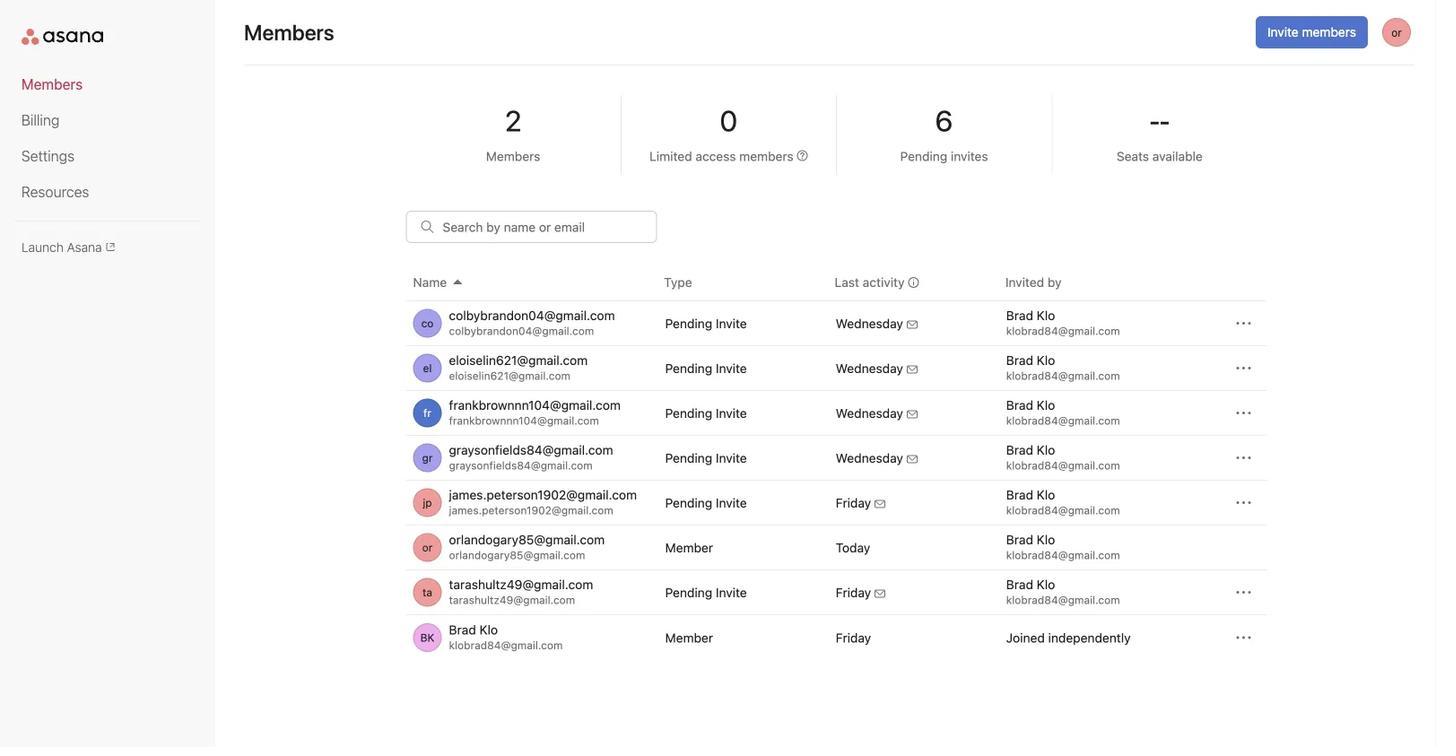 Task type: describe. For each thing, give the bounding box(es) containing it.
show options image for frankbrownnn104@gmail.com
[[1237, 406, 1251, 420]]

╌
[[1151, 103, 1168, 138]]

klo for frankbrownnn104@gmail.com
[[1037, 398, 1055, 412]]

frankbrownnn104@gmail.com frankbrownnn104@gmail.com
[[449, 398, 621, 427]]

brad for eloiselin621@gmail.com
[[1006, 353, 1033, 368]]

gr
[[422, 452, 433, 464]]

pending for tarashultz49@gmail.com
[[665, 585, 712, 600]]

pending for frankbrownnn104@gmail.com
[[665, 406, 712, 420]]

1 orlandogary85@gmail.com from the top
[[449, 532, 605, 547]]

brad klo klobrad84@gmail.com for tarashultz49@gmail.com
[[1006, 577, 1120, 606]]

name
[[413, 275, 447, 290]]

resources link
[[22, 181, 194, 203]]

invite inside button
[[1267, 25, 1299, 39]]

billing
[[22, 112, 59, 129]]

joined
[[1006, 630, 1045, 645]]

brad klo klobrad84@gmail.com for orlandogary85@gmail.com
[[1006, 532, 1120, 561]]

pending for colbybrandon04@gmail.com
[[665, 316, 712, 331]]

last
[[835, 275, 859, 290]]

asana
[[67, 239, 102, 254]]

6
[[935, 103, 953, 138]]

el
[[423, 362, 432, 374]]

james.peterson1902@gmail.com james.peterson1902@gmail.com
[[449, 487, 637, 516]]

access
[[696, 149, 736, 164]]

0 vertical spatial or
[[1391, 26, 1402, 39]]

pending invite for frankbrownnn104@gmail.com
[[665, 406, 747, 420]]

invited by
[[1005, 275, 1062, 290]]

resources
[[22, 183, 89, 200]]

pending for graysonfields84@gmail.com
[[665, 451, 712, 465]]

co
[[421, 317, 434, 330]]

klobrad84@gmail.com for tarashultz49@gmail.com
[[1006, 594, 1120, 606]]

show options image for graysonfields84@gmail.com
[[1237, 451, 1251, 465]]

klo for graysonfields84@gmail.com
[[1037, 442, 1055, 457]]

brad klo klobrad84@gmail.com for colbybrandon04@gmail.com
[[1006, 308, 1120, 337]]

limited access members
[[649, 149, 794, 164]]

klobrad84@gmail.com for graysonfields84@gmail.com
[[1006, 459, 1120, 472]]

invite for tarashultz49@gmail.com
[[716, 585, 747, 600]]

brad for james.peterson1902@gmail.com
[[1006, 487, 1033, 502]]

brad for colbybrandon04@gmail.com
[[1006, 308, 1033, 323]]

1 colbybrandon04@gmail.com from the top
[[449, 308, 615, 323]]

type
[[664, 275, 692, 290]]

orlandogary85@gmail.com orlandogary85@gmail.com
[[449, 532, 605, 561]]

wednesday for graysonfields84@gmail.com
[[836, 451, 903, 465]]

graysonfields84@gmail.com graysonfields84@gmail.com
[[449, 442, 613, 472]]

1 tarashultz49@gmail.com from the top
[[449, 577, 593, 592]]

eloiselin621@gmail.com eloiselin621@gmail.com
[[449, 353, 588, 382]]

invite for frankbrownnn104@gmail.com
[[716, 406, 747, 420]]

jp
[[423, 496, 432, 509]]

friday for james.peterson1902@gmail.com
[[836, 495, 871, 510]]

show options image for colbybrandon04@gmail.com
[[1237, 316, 1251, 331]]

tarashultz49@gmail.com inside tarashultz49@gmail.com tarashultz49@gmail.com
[[449, 594, 575, 606]]

james.peterson1902@gmail.com inside james.peterson1902@gmail.com james.peterson1902@gmail.com
[[449, 504, 613, 516]]

pending for james.peterson1902@gmail.com
[[665, 495, 712, 510]]

members link
[[22, 74, 194, 95]]

invite members
[[1267, 25, 1356, 39]]

joined independently
[[1006, 630, 1131, 645]]

klo for tarashultz49@gmail.com
[[1037, 577, 1055, 592]]

klo for eloiselin621@gmail.com
[[1037, 353, 1055, 368]]

brad for graysonfields84@gmail.com
[[1006, 442, 1033, 457]]

2
[[505, 103, 521, 138]]

klobrad84@gmail.com for orlandogary85@gmail.com
[[1006, 549, 1120, 561]]

ta
[[422, 586, 432, 599]]

invites
[[951, 149, 988, 164]]

0 vertical spatial members
[[244, 20, 334, 45]]

show options image for tarashultz49@gmail.com
[[1237, 585, 1251, 600]]

pending invite for james.peterson1902@gmail.com
[[665, 495, 747, 510]]

member for friday
[[665, 630, 713, 645]]

show options image for friday
[[1237, 496, 1251, 510]]

klo for orlandogary85@gmail.com
[[1037, 532, 1055, 547]]

pending invites
[[900, 149, 988, 164]]

invite for james.peterson1902@gmail.com
[[716, 495, 747, 510]]

launch asana link
[[22, 239, 194, 254]]



Task type: vqa. For each thing, say whether or not it's contained in the screenshot.


Task type: locate. For each thing, give the bounding box(es) containing it.
eloiselin621@gmail.com
[[449, 353, 588, 368], [449, 369, 570, 382]]

1 vertical spatial members
[[22, 76, 83, 93]]

1 vertical spatial orlandogary85@gmail.com
[[449, 549, 585, 561]]

friday for brad klo
[[836, 630, 871, 645]]

graysonfields84@gmail.com
[[449, 442, 613, 457], [449, 459, 593, 472]]

wednesday for frankbrownnn104@gmail.com
[[836, 406, 903, 420]]

0 vertical spatial tarashultz49@gmail.com
[[449, 577, 593, 592]]

2 friday from the top
[[836, 585, 871, 600]]

1 friday from the top
[[836, 495, 871, 510]]

2 tarashultz49@gmail.com from the top
[[449, 594, 575, 606]]

2 colbybrandon04@gmail.com from the top
[[449, 324, 594, 337]]

orlandogary85@gmail.com
[[449, 532, 605, 547], [449, 549, 585, 561]]

eloiselin621@gmail.com down "colbybrandon04@gmail.com colbybrandon04@gmail.com"
[[449, 353, 588, 368]]

klobrad84@gmail.com for eloiselin621@gmail.com
[[1006, 369, 1120, 382]]

0 vertical spatial frankbrownnn104@gmail.com
[[449, 398, 621, 412]]

0 vertical spatial colbybrandon04@gmail.com
[[449, 308, 615, 323]]

james.peterson1902@gmail.com down graysonfields84@gmail.com graysonfields84@gmail.com
[[449, 487, 637, 502]]

orlandogary85@gmail.com inside orlandogary85@gmail.com orlandogary85@gmail.com
[[449, 549, 585, 561]]

1 eloiselin621@gmail.com from the top
[[449, 353, 588, 368]]

klobrad84@gmail.com for colbybrandon04@gmail.com
[[1006, 324, 1120, 337]]

0 vertical spatial eloiselin621@gmail.com
[[449, 353, 588, 368]]

frankbrownnn104@gmail.com inside frankbrownnn104@gmail.com frankbrownnn104@gmail.com
[[449, 414, 599, 427]]

3 wednesday from the top
[[836, 406, 903, 420]]

friday
[[836, 495, 871, 510], [836, 585, 871, 600], [836, 630, 871, 645]]

seats available
[[1117, 149, 1203, 164]]

3 show options image from the top
[[1237, 451, 1251, 465]]

orlandogary85@gmail.com down james.peterson1902@gmail.com james.peterson1902@gmail.com
[[449, 532, 605, 547]]

colbybrandon04@gmail.com inside "colbybrandon04@gmail.com colbybrandon04@gmail.com"
[[449, 324, 594, 337]]

0
[[720, 103, 738, 138]]

4 wednesday from the top
[[836, 451, 903, 465]]

5 show options image from the top
[[1237, 631, 1251, 645]]

colbybrandon04@gmail.com up eloiselin621@gmail.com eloiselin621@gmail.com on the left of page
[[449, 324, 594, 337]]

3 pending invite from the top
[[665, 406, 747, 420]]

brad
[[1006, 308, 1033, 323], [1006, 353, 1033, 368], [1006, 398, 1033, 412], [1006, 442, 1033, 457], [1006, 487, 1033, 502], [1006, 532, 1033, 547], [1006, 577, 1033, 592], [449, 622, 476, 637]]

2 vertical spatial members
[[486, 149, 540, 164]]

2 member from the top
[[665, 630, 713, 645]]

limited
[[649, 149, 692, 164]]

invite for colbybrandon04@gmail.com
[[716, 316, 747, 331]]

1 vertical spatial frankbrownnn104@gmail.com
[[449, 414, 599, 427]]

colbybrandon04@gmail.com
[[449, 308, 615, 323], [449, 324, 594, 337]]

0 vertical spatial james.peterson1902@gmail.com
[[449, 487, 637, 502]]

member
[[665, 540, 713, 555], [665, 630, 713, 645]]

brad klo klobrad84@gmail.com for james.peterson1902@gmail.com
[[1006, 487, 1120, 516]]

1 frankbrownnn104@gmail.com from the top
[[449, 398, 621, 412]]

2 eloiselin621@gmail.com from the top
[[449, 369, 570, 382]]

0 horizontal spatial members
[[739, 149, 794, 164]]

4 show options image from the top
[[1237, 585, 1251, 600]]

james.peterson1902@gmail.com up orlandogary85@gmail.com orlandogary85@gmail.com at the left of the page
[[449, 504, 613, 516]]

0 vertical spatial friday
[[836, 495, 871, 510]]

last activity button
[[835, 273, 1002, 292]]

today
[[836, 540, 870, 555]]

2 horizontal spatial members
[[486, 149, 540, 164]]

1 vertical spatial colbybrandon04@gmail.com
[[449, 324, 594, 337]]

2 wednesday from the top
[[836, 361, 903, 376]]

1 show options image from the top
[[1237, 361, 1251, 375]]

0 vertical spatial member
[[665, 540, 713, 555]]

1 vertical spatial member
[[665, 630, 713, 645]]

frankbrownnn104@gmail.com down eloiselin621@gmail.com eloiselin621@gmail.com on the left of page
[[449, 398, 621, 412]]

launch asana
[[22, 239, 102, 254]]

1 horizontal spatial or
[[1391, 26, 1402, 39]]

2 pending invite from the top
[[665, 361, 747, 376]]

0 vertical spatial orlandogary85@gmail.com
[[449, 532, 605, 547]]

eloiselin621@gmail.com up frankbrownnn104@gmail.com frankbrownnn104@gmail.com
[[449, 369, 570, 382]]

invite members button
[[1256, 16, 1368, 48]]

0 vertical spatial show options image
[[1237, 361, 1251, 375]]

graysonfields84@gmail.com up james.peterson1902@gmail.com james.peterson1902@gmail.com
[[449, 459, 593, 472]]

2 show options image from the top
[[1237, 406, 1251, 420]]

2 frankbrownnn104@gmail.com from the top
[[449, 414, 599, 427]]

klo for colbybrandon04@gmail.com
[[1037, 308, 1055, 323]]

settings
[[22, 148, 74, 165]]

tarashultz49@gmail.com tarashultz49@gmail.com
[[449, 577, 593, 606]]

members inside button
[[1302, 25, 1356, 39]]

brad for orlandogary85@gmail.com
[[1006, 532, 1033, 547]]

by
[[1048, 275, 1062, 290]]

invite for eloiselin621@gmail.com
[[716, 361, 747, 376]]

brad klo klobrad84@gmail.com
[[1006, 308, 1120, 337], [1006, 353, 1120, 382], [1006, 398, 1120, 427], [1006, 442, 1120, 472], [1006, 487, 1120, 516], [1006, 532, 1120, 561], [1006, 577, 1120, 606], [449, 622, 563, 651]]

wednesday
[[836, 316, 903, 331], [836, 361, 903, 376], [836, 406, 903, 420], [836, 451, 903, 465]]

launch
[[22, 239, 64, 254]]

show options image for brad klo
[[1237, 631, 1251, 645]]

graysonfields84@gmail.com down frankbrownnn104@gmail.com frankbrownnn104@gmail.com
[[449, 442, 613, 457]]

1 wednesday from the top
[[836, 316, 903, 331]]

friday for tarashultz49@gmail.com
[[836, 585, 871, 600]]

1 vertical spatial graysonfields84@gmail.com
[[449, 459, 593, 472]]

james.peterson1902@gmail.com
[[449, 487, 637, 502], [449, 504, 613, 516]]

or
[[1391, 26, 1402, 39], [422, 541, 433, 554]]

1 james.peterson1902@gmail.com from the top
[[449, 487, 637, 502]]

show options image
[[1237, 361, 1251, 375], [1237, 496, 1251, 510]]

eloiselin621@gmail.com inside eloiselin621@gmail.com eloiselin621@gmail.com
[[449, 369, 570, 382]]

2 graysonfields84@gmail.com from the top
[[449, 459, 593, 472]]

member for today
[[665, 540, 713, 555]]

1 graysonfields84@gmail.com from the top
[[449, 442, 613, 457]]

klobrad84@gmail.com for james.peterson1902@gmail.com
[[1006, 504, 1120, 516]]

1 member from the top
[[665, 540, 713, 555]]

pending invite for colbybrandon04@gmail.com
[[665, 316, 747, 331]]

brad klo klobrad84@gmail.com for graysonfields84@gmail.com
[[1006, 442, 1120, 472]]

brad klo klobrad84@gmail.com for eloiselin621@gmail.com
[[1006, 353, 1120, 382]]

1 vertical spatial members
[[739, 149, 794, 164]]

invited
[[1005, 275, 1044, 290]]

billing link
[[22, 109, 194, 131]]

pending invite
[[665, 316, 747, 331], [665, 361, 747, 376], [665, 406, 747, 420], [665, 451, 747, 465], [665, 495, 747, 510], [665, 585, 747, 600]]

pending invite for graysonfields84@gmail.com
[[665, 451, 747, 465]]

pending invite for eloiselin621@gmail.com
[[665, 361, 747, 376]]

0 horizontal spatial or
[[422, 541, 433, 554]]

bk
[[420, 631, 435, 644]]

colbybrandon04@gmail.com down name button
[[449, 308, 615, 323]]

show options image for wednesday
[[1237, 361, 1251, 375]]

or right invite members button
[[1391, 26, 1402, 39]]

invite
[[1267, 25, 1299, 39], [716, 316, 747, 331], [716, 361, 747, 376], [716, 406, 747, 420], [716, 451, 747, 465], [716, 495, 747, 510], [716, 585, 747, 600]]

fr
[[423, 407, 431, 419]]

1 show options image from the top
[[1237, 316, 1251, 331]]

show options image
[[1237, 316, 1251, 331], [1237, 406, 1251, 420], [1237, 451, 1251, 465], [1237, 585, 1251, 600], [1237, 631, 1251, 645]]

orlandogary85@gmail.com up tarashultz49@gmail.com tarashultz49@gmail.com
[[449, 549, 585, 561]]

6 pending invite from the top
[[665, 585, 747, 600]]

frankbrownnn104@gmail.com
[[449, 398, 621, 412], [449, 414, 599, 427]]

2 show options image from the top
[[1237, 496, 1251, 510]]

1 vertical spatial eloiselin621@gmail.com
[[449, 369, 570, 382]]

2 orlandogary85@gmail.com from the top
[[449, 549, 585, 561]]

frankbrownnn104@gmail.com up graysonfields84@gmail.com graysonfields84@gmail.com
[[449, 414, 599, 427]]

0 horizontal spatial members
[[22, 76, 83, 93]]

1 horizontal spatial members
[[244, 20, 334, 45]]

members
[[1302, 25, 1356, 39], [739, 149, 794, 164]]

2 james.peterson1902@gmail.com from the top
[[449, 504, 613, 516]]

pending
[[900, 149, 947, 164], [665, 316, 712, 331], [665, 361, 712, 376], [665, 406, 712, 420], [665, 451, 712, 465], [665, 495, 712, 510], [665, 585, 712, 600]]

independently
[[1048, 630, 1131, 645]]

name button
[[413, 273, 664, 292]]

colbybrandon04@gmail.com colbybrandon04@gmail.com
[[449, 308, 615, 337]]

klobrad84@gmail.com for frankbrownnn104@gmail.com
[[1006, 414, 1120, 427]]

klo for james.peterson1902@gmail.com
[[1037, 487, 1055, 502]]

seats
[[1117, 149, 1149, 164]]

1 vertical spatial james.peterson1902@gmail.com
[[449, 504, 613, 516]]

invite for graysonfields84@gmail.com
[[716, 451, 747, 465]]

klo
[[1037, 308, 1055, 323], [1037, 353, 1055, 368], [1037, 398, 1055, 412], [1037, 442, 1055, 457], [1037, 487, 1055, 502], [1037, 532, 1055, 547], [1037, 577, 1055, 592], [479, 622, 498, 637]]

last activity
[[835, 275, 905, 290]]

wednesday for colbybrandon04@gmail.com
[[836, 316, 903, 331]]

1 pending invite from the top
[[665, 316, 747, 331]]

1 vertical spatial tarashultz49@gmail.com
[[449, 594, 575, 606]]

2 vertical spatial friday
[[836, 630, 871, 645]]

pending for eloiselin621@gmail.com
[[665, 361, 712, 376]]

wednesday for eloiselin621@gmail.com
[[836, 361, 903, 376]]

pending invite for tarashultz49@gmail.com
[[665, 585, 747, 600]]

0 vertical spatial members
[[1302, 25, 1356, 39]]

members
[[244, 20, 334, 45], [22, 76, 83, 93], [486, 149, 540, 164]]

or down jp
[[422, 541, 433, 554]]

brad klo klobrad84@gmail.com for frankbrownnn104@gmail.com
[[1006, 398, 1120, 427]]

available
[[1152, 149, 1203, 164]]

1 vertical spatial friday
[[836, 585, 871, 600]]

3 friday from the top
[[836, 630, 871, 645]]

tarashultz49@gmail.com
[[449, 577, 593, 592], [449, 594, 575, 606]]

settings link
[[22, 145, 194, 167]]

5 pending invite from the top
[[665, 495, 747, 510]]

klobrad84@gmail.com
[[1006, 324, 1120, 337], [1006, 369, 1120, 382], [1006, 414, 1120, 427], [1006, 459, 1120, 472], [1006, 504, 1120, 516], [1006, 549, 1120, 561], [1006, 594, 1120, 606], [449, 639, 563, 651]]

1 vertical spatial or
[[422, 541, 433, 554]]

4 pending invite from the top
[[665, 451, 747, 465]]

1 vertical spatial show options image
[[1237, 496, 1251, 510]]

activity
[[863, 275, 905, 290]]

brad for frankbrownnn104@gmail.com
[[1006, 398, 1033, 412]]

brad for tarashultz49@gmail.com
[[1006, 577, 1033, 592]]

Search by name or email text field
[[406, 211, 657, 243]]

0 vertical spatial graysonfields84@gmail.com
[[449, 442, 613, 457]]

graysonfields84@gmail.com inside graysonfields84@gmail.com graysonfields84@gmail.com
[[449, 459, 593, 472]]

1 horizontal spatial members
[[1302, 25, 1356, 39]]



